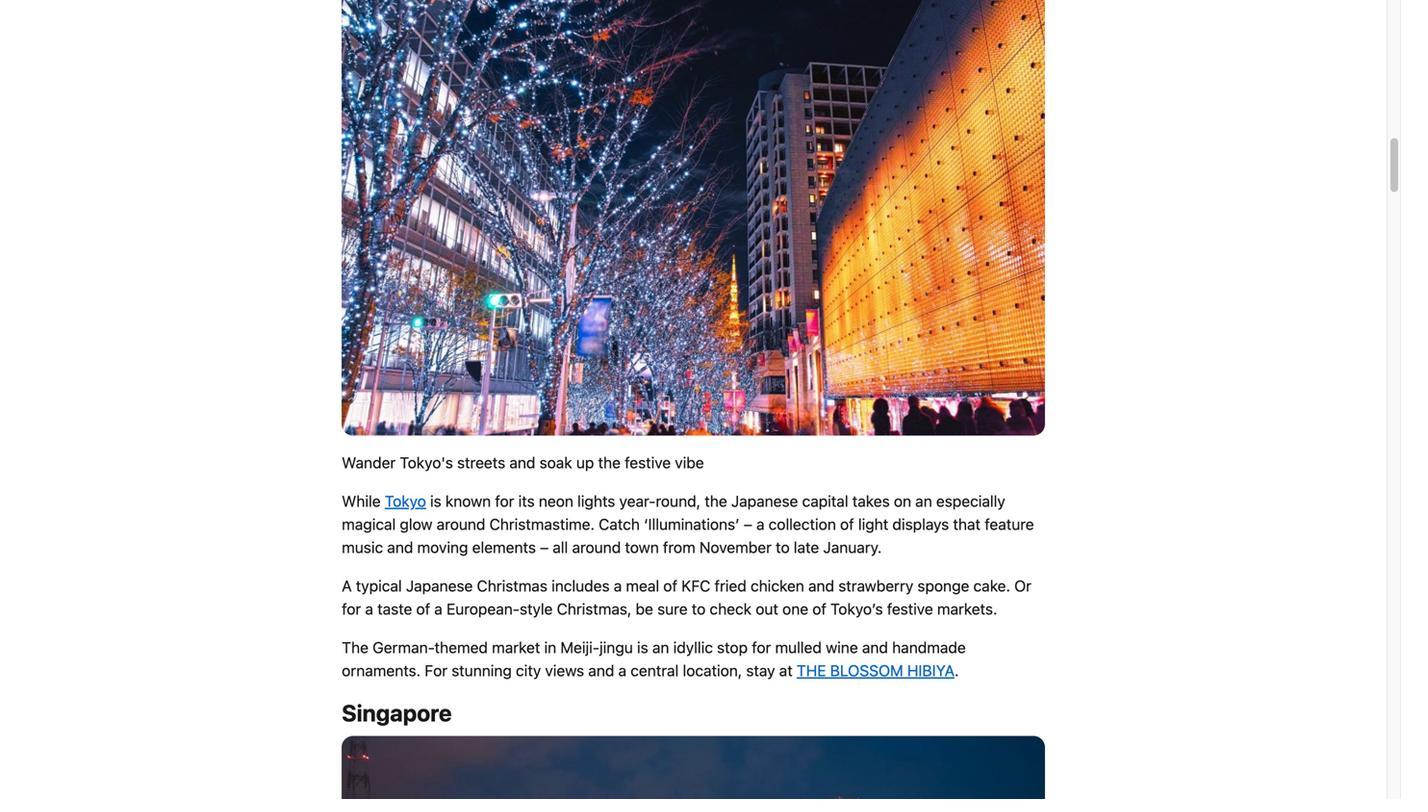 Task type: locate. For each thing, give the bounding box(es) containing it.
2 horizontal spatial for
[[752, 638, 771, 657]]

blossom
[[831, 661, 904, 680]]

is
[[430, 492, 442, 510], [637, 638, 649, 657]]

1 horizontal spatial to
[[776, 538, 790, 556]]

of right one
[[813, 600, 827, 618]]

to inside a typical japanese christmas includes a meal of kfc fried chicken and strawberry sponge cake. or for a taste of a european-style christmas, be sure to check out one of tokyo's festive markets.
[[692, 600, 706, 618]]

an right on at the right bottom of the page
[[916, 492, 933, 510]]

town
[[625, 538, 659, 556]]

0 vertical spatial for
[[495, 492, 515, 510]]

markets.
[[938, 600, 998, 618]]

and down glow
[[387, 538, 413, 556]]

1 horizontal spatial an
[[916, 492, 933, 510]]

1 horizontal spatial around
[[572, 538, 621, 556]]

while tokyo
[[342, 492, 426, 510]]

for up stay
[[752, 638, 771, 657]]

city
[[516, 661, 541, 680]]

soak
[[540, 453, 573, 472]]

– up november
[[744, 515, 753, 533]]

for
[[495, 492, 515, 510], [342, 600, 361, 618], [752, 638, 771, 657]]

2 vertical spatial for
[[752, 638, 771, 657]]

a down typical
[[365, 600, 373, 618]]

for down a
[[342, 600, 361, 618]]

the
[[598, 453, 621, 472], [705, 492, 728, 510]]

light
[[859, 515, 889, 533]]

0 vertical spatial an
[[916, 492, 933, 510]]

japanese inside a typical japanese christmas includes a meal of kfc fried chicken and strawberry sponge cake. or for a taste of a european-style christmas, be sure to check out one of tokyo's festive markets.
[[406, 577, 473, 595]]

0 vertical spatial the
[[598, 453, 621, 472]]

1 vertical spatial to
[[692, 600, 706, 618]]

the right up
[[598, 453, 621, 472]]

1 vertical spatial is
[[637, 638, 649, 657]]

year-
[[620, 492, 656, 510]]

1 vertical spatial the
[[705, 492, 728, 510]]

0 horizontal spatial the
[[598, 453, 621, 472]]

is up central
[[637, 638, 649, 657]]

vibe
[[675, 453, 704, 472]]

a right taste
[[434, 600, 443, 618]]

european-
[[447, 600, 520, 618]]

of right taste
[[416, 600, 430, 618]]

wander
[[342, 453, 396, 472]]

displays
[[893, 515, 950, 533]]

magical
[[342, 515, 396, 533]]

festive up year-
[[625, 453, 671, 472]]

of
[[841, 515, 855, 533], [664, 577, 678, 595], [416, 600, 430, 618], [813, 600, 827, 618]]

1 horizontal spatial is
[[637, 638, 649, 657]]

moving
[[417, 538, 468, 556]]

is inside is known for its neon lights year-round, the japanese capital takes on an especially magical glow around christmastime. catch 'illuminations' – a collection of light displays that feature music and moving elements – all around town from november to late january.
[[430, 492, 442, 510]]

japanese
[[732, 492, 799, 510], [406, 577, 473, 595]]

1 horizontal spatial the
[[705, 492, 728, 510]]

idyllic
[[674, 638, 713, 657]]

a up november
[[757, 515, 765, 533]]

1 vertical spatial festive
[[887, 600, 934, 618]]

0 horizontal spatial an
[[653, 638, 670, 657]]

'illuminations'
[[644, 515, 740, 533]]

festive down sponge
[[887, 600, 934, 618]]

0 vertical spatial to
[[776, 538, 790, 556]]

–
[[744, 515, 753, 533], [540, 538, 549, 556]]

is up glow
[[430, 492, 442, 510]]

1 horizontal spatial festive
[[887, 600, 934, 618]]

to
[[776, 538, 790, 556], [692, 600, 706, 618]]

0 vertical spatial festive
[[625, 453, 671, 472]]

and
[[510, 453, 536, 472], [387, 538, 413, 556], [809, 577, 835, 595], [862, 638, 889, 657], [589, 661, 615, 680]]

tokyo's
[[400, 453, 453, 472]]

1 vertical spatial around
[[572, 538, 621, 556]]

japanese down moving
[[406, 577, 473, 595]]

a
[[342, 577, 352, 595]]

0 horizontal spatial festive
[[625, 453, 671, 472]]

of up the january.
[[841, 515, 855, 533]]

of inside is known for its neon lights year-round, the japanese capital takes on an especially magical glow around christmastime. catch 'illuminations' – a collection of light displays that feature music and moving elements – all around town from november to late january.
[[841, 515, 855, 533]]

1 horizontal spatial for
[[495, 492, 515, 510]]

0 horizontal spatial for
[[342, 600, 361, 618]]

1 horizontal spatial japanese
[[732, 492, 799, 510]]

for left the its
[[495, 492, 515, 510]]

jingu
[[600, 638, 633, 657]]

stop
[[717, 638, 748, 657]]

of up sure
[[664, 577, 678, 595]]

for inside the german-themed market in meiji-jingu is an idyllic stop for mulled wine and handmade ornaments. for stunning city views and a central location, stay at
[[752, 638, 771, 657]]

hibiya
[[908, 661, 955, 680]]

especially
[[937, 492, 1006, 510]]

up
[[577, 453, 594, 472]]

and up one
[[809, 577, 835, 595]]

a down jingu
[[619, 661, 627, 680]]

and inside is known for its neon lights year-round, the japanese capital takes on an especially magical glow around christmastime. catch 'illuminations' – a collection of light displays that feature music and moving elements – all around town from november to late january.
[[387, 538, 413, 556]]

from
[[663, 538, 696, 556]]

to left late
[[776, 538, 790, 556]]

and up the blossom hibiya link
[[862, 638, 889, 657]]

known
[[446, 492, 491, 510]]

tokyo link
[[385, 492, 426, 510]]

the inside is known for its neon lights year-round, the japanese capital takes on an especially magical glow around christmastime. catch 'illuminations' – a collection of light displays that feature music and moving elements – all around town from november to late january.
[[705, 492, 728, 510]]

0 horizontal spatial to
[[692, 600, 706, 618]]

1 vertical spatial japanese
[[406, 577, 473, 595]]

check
[[710, 600, 752, 618]]

market
[[492, 638, 540, 657]]

strawberry
[[839, 577, 914, 595]]

0 vertical spatial –
[[744, 515, 753, 533]]

an up central
[[653, 638, 670, 657]]

german-
[[373, 638, 435, 657]]

0 vertical spatial around
[[437, 515, 486, 533]]

the up 'illuminations'
[[705, 492, 728, 510]]

0 horizontal spatial japanese
[[406, 577, 473, 595]]

an inside the german-themed market in meiji-jingu is an idyllic stop for mulled wine and handmade ornaments. for stunning city views and a central location, stay at
[[653, 638, 670, 657]]

tokyo's
[[831, 600, 883, 618]]

while
[[342, 492, 381, 510]]

1 vertical spatial for
[[342, 600, 361, 618]]

0 horizontal spatial is
[[430, 492, 442, 510]]

to down kfc
[[692, 600, 706, 618]]

around down known
[[437, 515, 486, 533]]

an
[[916, 492, 933, 510], [653, 638, 670, 657]]

around down the catch
[[572, 538, 621, 556]]

a inside is known for its neon lights year-round, the japanese capital takes on an especially magical glow around christmastime. catch 'illuminations' – a collection of light displays that feature music and moving elements – all around town from november to late january.
[[757, 515, 765, 533]]

wander tokyo's streets and soak up the festive vibe image
[[342, 0, 1045, 436]]

0 vertical spatial is
[[430, 492, 442, 510]]

0 horizontal spatial –
[[540, 538, 549, 556]]

christmas
[[477, 577, 548, 595]]

catch
[[599, 515, 640, 533]]

0 vertical spatial japanese
[[732, 492, 799, 510]]

music
[[342, 538, 383, 556]]

collection
[[769, 515, 837, 533]]

1 vertical spatial an
[[653, 638, 670, 657]]

a
[[757, 515, 765, 533], [614, 577, 622, 595], [365, 600, 373, 618], [434, 600, 443, 618], [619, 661, 627, 680]]

– left all
[[540, 538, 549, 556]]

out
[[756, 600, 779, 618]]

japanese up collection
[[732, 492, 799, 510]]

the blossom hibiya .
[[797, 661, 959, 680]]

ornaments.
[[342, 661, 421, 680]]

and left soak
[[510, 453, 536, 472]]

is inside the german-themed market in meiji-jingu is an idyllic stop for mulled wine and handmade ornaments. for stunning city views and a central location, stay at
[[637, 638, 649, 657]]

festive
[[625, 453, 671, 472], [887, 600, 934, 618]]

neon
[[539, 492, 574, 510]]

on
[[894, 492, 912, 510]]



Task type: vqa. For each thing, say whether or not it's contained in the screenshot.
Day
no



Task type: describe. For each thing, give the bounding box(es) containing it.
glow
[[400, 515, 433, 533]]

january.
[[824, 538, 882, 556]]

in
[[544, 638, 557, 657]]

chicken
[[751, 577, 805, 595]]

japanese inside is known for its neon lights year-round, the japanese capital takes on an especially magical glow around christmastime. catch 'illuminations' – a collection of light displays that feature music and moving elements – all around town from november to late january.
[[732, 492, 799, 510]]

.
[[955, 661, 959, 680]]

handmade
[[893, 638, 966, 657]]

meiji-
[[561, 638, 600, 657]]

wander tokyo's streets and soak up the festive vibe
[[342, 453, 704, 472]]

for inside a typical japanese christmas includes a meal of kfc fried chicken and strawberry sponge cake. or for a taste of a european-style christmas, be sure to check out one of tokyo's festive markets.
[[342, 600, 361, 618]]

its
[[519, 492, 535, 510]]

and inside a typical japanese christmas includes a meal of kfc fried chicken and strawberry sponge cake. or for a taste of a european-style christmas, be sure to check out one of tokyo's festive markets.
[[809, 577, 835, 595]]

location,
[[683, 661, 743, 680]]

to inside is known for its neon lights year-round, the japanese capital takes on an especially magical glow around christmastime. catch 'illuminations' – a collection of light displays that feature music and moving elements – all around town from november to late january.
[[776, 538, 790, 556]]

is known for its neon lights year-round, the japanese capital takes on an especially magical glow around christmastime. catch 'illuminations' – a collection of light displays that feature music and moving elements – all around town from november to late january.
[[342, 492, 1035, 556]]

one
[[783, 600, 809, 618]]

themed
[[435, 638, 488, 657]]

a left the meal
[[614, 577, 622, 595]]

that
[[954, 515, 981, 533]]

stay
[[747, 661, 776, 680]]

fried
[[715, 577, 747, 595]]

cake.
[[974, 577, 1011, 595]]

takes
[[853, 492, 890, 510]]

the german-themed market in meiji-jingu is an idyllic stop for mulled wine and handmade ornaments. for stunning city views and a central location, stay at
[[342, 638, 966, 680]]

all
[[553, 538, 568, 556]]

1 horizontal spatial –
[[744, 515, 753, 533]]

a inside the german-themed market in meiji-jingu is an idyllic stop for mulled wine and handmade ornaments. for stunning city views and a central location, stay at
[[619, 661, 627, 680]]

wine
[[826, 638, 858, 657]]

capital
[[803, 492, 849, 510]]

style
[[520, 600, 553, 618]]

kfc
[[682, 577, 711, 595]]

the blossom hibiya link
[[797, 661, 955, 680]]

stunning
[[452, 661, 512, 680]]

or
[[1015, 577, 1032, 595]]

tokyo
[[385, 492, 426, 510]]

the
[[342, 638, 369, 657]]

a typical japanese christmas includes a meal of kfc fried chicken and strawberry sponge cake. or for a taste of a european-style christmas, be sure to check out one of tokyo's festive markets.
[[342, 577, 1032, 618]]

festive inside a typical japanese christmas includes a meal of kfc fried chicken and strawberry sponge cake. or for a taste of a european-style christmas, be sure to check out one of tokyo's festive markets.
[[887, 600, 934, 618]]

november
[[700, 538, 772, 556]]

for inside is known for its neon lights year-round, the japanese capital takes on an especially magical glow around christmastime. catch 'illuminations' – a collection of light displays that feature music and moving elements – all around town from november to late january.
[[495, 492, 515, 510]]

taste
[[377, 600, 412, 618]]

1 vertical spatial –
[[540, 538, 549, 556]]

elements
[[472, 538, 536, 556]]

late
[[794, 538, 820, 556]]

round,
[[656, 492, 701, 510]]

christmastime.
[[490, 515, 595, 533]]

central
[[631, 661, 679, 680]]

0 horizontal spatial around
[[437, 515, 486, 533]]

sponge
[[918, 577, 970, 595]]

singapore
[[342, 699, 452, 726]]

sure
[[658, 600, 688, 618]]

for
[[425, 661, 448, 680]]

meal
[[626, 577, 660, 595]]

feature
[[985, 515, 1035, 533]]

typical
[[356, 577, 402, 595]]

an inside is known for its neon lights year-round, the japanese capital takes on an especially magical glow around christmastime. catch 'illuminations' – a collection of light displays that feature music and moving elements – all around town from november to late january.
[[916, 492, 933, 510]]

includes
[[552, 577, 610, 595]]

at
[[780, 661, 793, 680]]

views
[[545, 661, 585, 680]]

and down jingu
[[589, 661, 615, 680]]

streets
[[457, 453, 506, 472]]

christmas,
[[557, 600, 632, 618]]

the
[[797, 661, 827, 680]]

be
[[636, 600, 654, 618]]

lights
[[578, 492, 616, 510]]

mulled
[[775, 638, 822, 657]]



